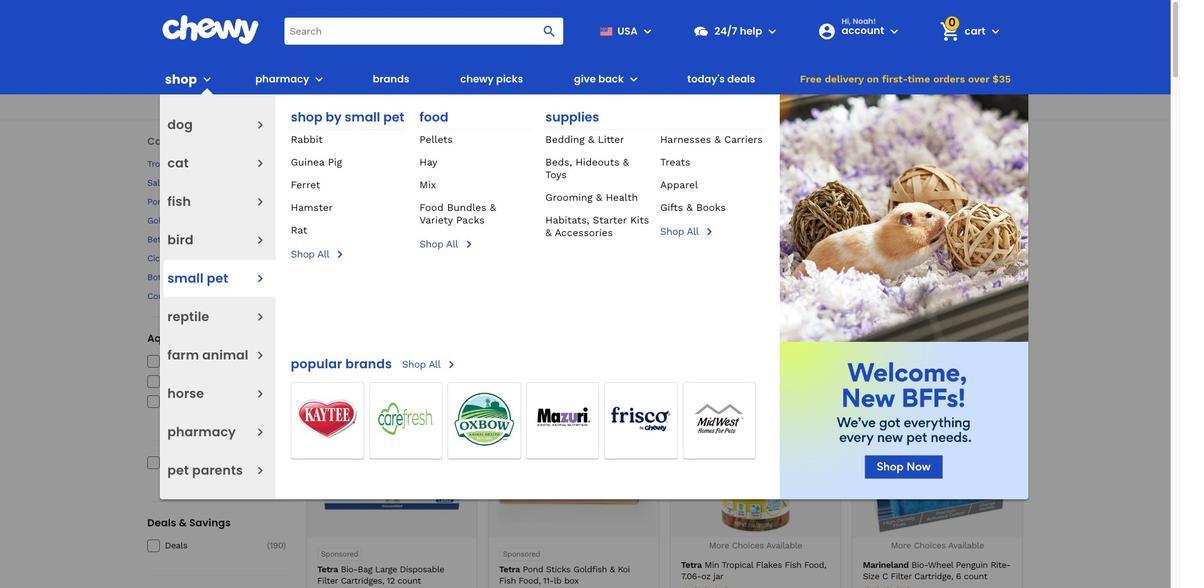 Task type: locate. For each thing, give the bounding box(es) containing it.
marine,
[[165, 396, 194, 406]]

1 vertical spatial coral
[[147, 291, 168, 301]]

1 vertical spatial deals
[[147, 516, 176, 530]]

more choices available up flakes on the right bottom of the page
[[709, 540, 802, 550]]

more choices available up the wheel
[[891, 540, 984, 550]]

betta fish shop link inside list
[[306, 179, 371, 257]]

( up '2422' link
[[260, 159, 263, 169]]

habitats, starter kits & accessories link
[[546, 214, 649, 239]]

gifts
[[660, 201, 683, 213]]

fish down saltwater fish shop "image"
[[501, 246, 517, 256]]

pharmacy
[[255, 72, 309, 86], [167, 423, 236, 441]]

order!
[[257, 477, 278, 486]]

1 vertical spatial freshwater
[[391, 258, 436, 268]]

frisco image
[[605, 383, 677, 455]]

( down ( link
[[272, 291, 275, 301]]

0 vertical spatial betta fish shop
[[147, 234, 211, 244]]

food, right flakes on the right bottom of the page
[[804, 559, 826, 569]]

pond for sticks
[[523, 564, 543, 574]]

food, inside min tropical flakes fish food, 7.06-oz jar
[[804, 559, 826, 569]]

1 horizontal spatial count
[[964, 571, 988, 581]]

sponsored for bio-
[[321, 550, 358, 558]]

freshwater down variety
[[391, 258, 436, 268]]

( 1272
[[263, 196, 283, 207]]

tropical
[[147, 159, 179, 169], [397, 246, 429, 256], [722, 559, 753, 569]]

rat
[[291, 224, 307, 236]]

1 vertical spatial saltwater
[[459, 246, 498, 256]]

treats link
[[660, 156, 691, 168]]

0 horizontal spatial more
[[709, 540, 729, 550]]

more up marineland
[[891, 540, 911, 550]]

betta down goldfish shop
[[147, 234, 168, 244]]

deals & savings
[[147, 516, 231, 530]]

betta fish shop inside list
[[306, 246, 370, 256]]

0 vertical spatial tropical freshwater shop link
[[147, 158, 254, 169]]

bundles
[[447, 201, 487, 213]]

1 horizontal spatial shrimp
[[864, 246, 893, 256]]

menu image
[[200, 72, 215, 87]]

shrimp down small pet
[[179, 291, 208, 301]]

treats
[[660, 156, 691, 168]]

menu image
[[640, 24, 656, 39]]

beds, hideouts & toys
[[546, 156, 629, 181]]

0 horizontal spatial goldfish
[[147, 215, 181, 225]]

1 sponsored from the left
[[321, 550, 358, 558]]

1 vertical spatial coral & shrimp link
[[147, 290, 254, 302]]

fish left 11-
[[499, 575, 516, 586]]

1 horizontal spatial type
[[408, 149, 447, 170]]

tetra for min tropical flakes fish food, 7.06-oz jar
[[681, 559, 702, 569]]

& inside pond sticks goldfish & koi fish food, 11-lb box
[[610, 564, 615, 574]]

free
[[800, 73, 822, 85]]

betta fish shop down betta fish shop 'image'
[[306, 246, 370, 256]]

pet parents
[[167, 461, 243, 479]]

bio- up cartridge,
[[912, 559, 928, 569]]

food, left 11-
[[519, 575, 541, 586]]

items image
[[939, 20, 961, 42]]

0 horizontal spatial filter
[[317, 575, 338, 586]]

deals down deals & savings
[[165, 540, 187, 551]]

pharmacy menu image
[[312, 72, 327, 87]]

1 more from the left
[[709, 540, 729, 550]]

fish up pond shop link
[[189, 178, 205, 188]]

today's
[[688, 72, 725, 86]]

fish
[[167, 193, 191, 210]]

tropical down "category"
[[147, 159, 179, 169]]

goldfish down pond shop at the top of the page
[[147, 215, 181, 225]]

tetra
[[681, 559, 702, 569], [317, 564, 338, 574], [499, 564, 520, 574]]

deals down save
[[147, 516, 176, 530]]

0 horizontal spatial pond
[[147, 196, 168, 207]]

food link
[[420, 108, 530, 130]]

jar
[[714, 571, 724, 581]]

1 vertical spatial saltwater fish shop
[[459, 246, 517, 268]]

pond up goldfish shop
[[147, 196, 168, 207]]

1 vertical spatial tropical
[[397, 246, 429, 256]]

marine, reef, or african cichlid tanks link
[[165, 396, 254, 418]]

1 vertical spatial type
[[202, 331, 228, 346]]

0 horizontal spatial bio-
[[341, 564, 358, 574]]

0 horizontal spatial pharmacy link
[[167, 418, 236, 446]]

usa
[[618, 24, 638, 38]]

food,
[[804, 559, 826, 569], [519, 575, 541, 586]]

by for fish
[[349, 149, 369, 170]]

1 horizontal spatial pet
[[207, 269, 228, 287]]

0 horizontal spatial by
[[326, 108, 342, 126]]

type up the farm animal
[[202, 331, 228, 346]]

coral & shrimp down coral & shrimp image at the right
[[832, 246, 893, 256]]

& left savings
[[179, 516, 187, 530]]

chewy home image
[[162, 15, 259, 44]]

5%
[[213, 477, 223, 486]]

more choices available for tropical
[[709, 540, 802, 550]]

0 horizontal spatial pet
[[167, 461, 189, 479]]

guinea pig link
[[291, 156, 342, 168]]

mix link
[[420, 179, 436, 191]]

(
[[260, 159, 263, 169], [263, 196, 266, 207], [264, 234, 267, 244], [269, 253, 271, 263], [271, 272, 274, 282], [272, 291, 275, 301], [261, 356, 263, 366], [267, 540, 270, 551]]

( for ( 190 )
[[267, 540, 270, 551]]

0 horizontal spatial saltwater
[[147, 178, 186, 188]]

1 vertical spatial shrimp
[[179, 291, 208, 301]]

1 horizontal spatial more choices available
[[891, 540, 984, 550]]

0 horizontal spatial available
[[766, 540, 802, 550]]

& left health
[[596, 191, 603, 203]]

reptile
[[167, 308, 209, 325]]

shop all down rat
[[291, 248, 329, 260]]

tetra for bio-bag large disposable filter cartridges, 12 count
[[317, 564, 338, 574]]

count inside the bio-bag large disposable filter cartridges, 12 count
[[398, 575, 421, 586]]

& right bundles at left top
[[490, 201, 496, 213]]

0 vertical spatial pond
[[147, 196, 168, 207]]

coral & shrimp down bottom feeder
[[147, 291, 208, 301]]

1 vertical spatial tropical freshwater shop link
[[381, 179, 446, 280]]

freshwater down aquarium type
[[165, 356, 210, 366]]

0 vertical spatial coral & shrimp link
[[830, 179, 895, 257]]

2 vertical spatial deals
[[165, 540, 187, 551]]

0 horizontal spatial choices
[[732, 540, 764, 550]]

list containing betta fish shop
[[306, 179, 1024, 280]]

lb
[[554, 575, 562, 586]]

0 vertical spatial shrimp
[[864, 246, 893, 256]]

shrimp down coral & shrimp image at the right
[[864, 246, 893, 256]]

shrimp inside list
[[864, 246, 893, 256]]

pharmacy link
[[250, 64, 309, 94], [167, 418, 236, 446]]

shop all link down packs
[[420, 237, 530, 252]]

coral & shrimp inside list
[[832, 246, 893, 256]]

cat menu image
[[252, 155, 268, 171]]

kits
[[631, 214, 649, 226]]

tropical inside min tropical flakes fish food, 7.06-oz jar
[[722, 559, 753, 569]]

food inside the food bundles & variety packs
[[420, 201, 444, 213]]

habitats, starter kits & accessories
[[546, 214, 649, 239]]

2 vertical spatial )
[[283, 540, 286, 551]]

shop inside tropical freshwater shop
[[403, 269, 424, 279]]

small
[[167, 269, 204, 287]]

0 vertical spatial saltwater fish shop
[[147, 178, 229, 188]]

deals
[[728, 72, 756, 86], [147, 516, 176, 530], [165, 540, 187, 551]]

cichlid down cichlid image
[[774, 246, 802, 256]]

sponsored up bag
[[321, 550, 358, 558]]

free delivery on first-time orders over $35
[[800, 73, 1011, 85]]

0 vertical spatial )
[[283, 253, 286, 263]]

pond shop link
[[147, 196, 254, 207]]

all up carefresh image
[[429, 358, 441, 370]]

pond up 11-
[[523, 564, 543, 574]]

coral & shrimp image
[[831, 179, 894, 242]]

bio- for wheel
[[912, 559, 928, 569]]

0 vertical spatial on
[[867, 73, 879, 85]]

filter left cartridges,
[[317, 575, 338, 586]]

2 food from the top
[[420, 201, 444, 213]]

food bundles & variety packs link
[[420, 201, 496, 226]]

every
[[237, 477, 255, 486]]

tropical up jar
[[722, 559, 753, 569]]

variety
[[420, 214, 453, 226]]

1 choices from the left
[[732, 540, 764, 550]]

cart
[[965, 24, 986, 38]]

0 vertical spatial pharmacy link
[[250, 64, 309, 94]]

1 horizontal spatial pond
[[523, 564, 543, 574]]

0 vertical spatial saltwater
[[147, 178, 186, 188]]

sponsored
[[321, 550, 358, 558], [503, 550, 540, 558]]

1 horizontal spatial on
[[867, 73, 879, 85]]

food for food bundles & variety packs
[[420, 201, 444, 213]]

more for bio-
[[891, 540, 911, 550]]

0 vertical spatial pharmacy
[[255, 72, 309, 86]]

filter right c
[[891, 571, 912, 581]]

deals inside deals 'link'
[[165, 540, 187, 551]]

0 vertical spatial food
[[420, 108, 449, 126]]

2 horizontal spatial cichlid
[[774, 246, 802, 256]]

1 horizontal spatial sponsored
[[503, 550, 540, 558]]

fish link
[[306, 136, 320, 145]]

tropical freshwater shop image
[[382, 179, 445, 242]]

( right deals 'link' at the left of page
[[267, 540, 270, 551]]

deals for deals 'link' at the left of page
[[165, 540, 187, 551]]

1 horizontal spatial pharmacy
[[255, 72, 309, 86]]

bio- for bag
[[341, 564, 358, 574]]

pond shop image
[[607, 179, 670, 242]]

goldfish inside 'link'
[[147, 215, 181, 225]]

pharmacy down marine, reef, or african cichlid tanks
[[167, 423, 236, 441]]

2 choices from the left
[[914, 540, 946, 550]]

0 vertical spatial coral & shrimp
[[832, 246, 893, 256]]

count down penguin
[[964, 571, 988, 581]]

1 food from the top
[[420, 108, 449, 126]]

1 horizontal spatial coral & shrimp
[[832, 246, 893, 256]]

pond inside pond sticks goldfish & koi fish food, 11-lb box
[[523, 564, 543, 574]]

type
[[408, 149, 447, 170], [202, 331, 228, 346]]

0 vertical spatial tropical
[[147, 159, 179, 169]]

give back
[[574, 72, 624, 86]]

chewy support image
[[693, 23, 710, 39]]

& right the gifts
[[687, 201, 693, 213]]

tetra left sticks
[[499, 564, 520, 574]]

available up flakes on the right bottom of the page
[[766, 540, 802, 550]]

0 horizontal spatial count
[[398, 575, 421, 586]]

cichlid up bottom
[[147, 253, 175, 263]]

betta fish shop down goldfish shop
[[147, 234, 211, 244]]

fish
[[306, 136, 320, 144], [373, 149, 405, 170], [189, 178, 205, 188], [171, 234, 188, 244], [330, 246, 347, 256], [501, 246, 517, 256], [785, 559, 802, 569], [499, 575, 516, 586]]

1 ) from the top
[[283, 253, 286, 263]]

shop all down the gifts
[[660, 225, 699, 237]]

by right pig
[[349, 149, 369, 170]]

3068
[[263, 159, 283, 169]]

pharmacy link left pharmacy menu image on the left
[[250, 64, 309, 94]]

type down pellets link
[[408, 149, 447, 170]]

all down gifts & books at the right top of the page
[[687, 225, 699, 237]]

$49+
[[555, 99, 582, 114]]

farm
[[167, 346, 199, 364]]

cichlid inside list
[[774, 246, 802, 256]]

1 vertical spatial )
[[283, 356, 286, 366]]

fish up guinea pig link
[[306, 136, 320, 144]]

tropical freshwater shop link
[[147, 158, 254, 169], [381, 179, 446, 280]]

by inside site 'banner'
[[326, 108, 342, 126]]

1 horizontal spatial tropical freshwater shop
[[391, 246, 436, 279]]

1 vertical spatial pond
[[523, 564, 543, 574]]

hamster link
[[291, 201, 333, 213]]

1 vertical spatial coral & shrimp
[[147, 291, 208, 301]]

( down ( 1013
[[269, 253, 271, 263]]

( up horse menu icon
[[261, 356, 263, 366]]

bio- inside 'bio-wheel penguin rite- size c filter cartridge, 6 count'
[[912, 559, 928, 569]]

2422
[[264, 178, 283, 188]]

food up variety
[[420, 201, 444, 213]]

1 horizontal spatial goldfish
[[574, 564, 607, 574]]

0 horizontal spatial food,
[[519, 575, 541, 586]]

african
[[165, 408, 194, 418]]

1 horizontal spatial saltwater
[[459, 246, 498, 256]]

1 horizontal spatial filter
[[891, 571, 912, 581]]

1 horizontal spatial coral & shrimp link
[[830, 179, 895, 257]]

by for small
[[326, 108, 342, 126]]

on right 5%
[[226, 477, 234, 486]]

give
[[574, 72, 596, 86]]

horse menu image
[[252, 386, 268, 401]]

2 horizontal spatial tetra
[[681, 559, 702, 569]]

1 vertical spatial by
[[349, 149, 369, 170]]

fish right flakes on the right bottom of the page
[[785, 559, 802, 569]]

1 horizontal spatial saltwater fish shop
[[459, 246, 517, 268]]

available for flakes
[[766, 540, 802, 550]]

2 vertical spatial tropical
[[722, 559, 753, 569]]

pharmacy left pharmacy menu image on the left
[[255, 72, 309, 86]]

account menu image
[[887, 24, 902, 39]]

0 horizontal spatial tropical
[[147, 159, 179, 169]]

2 available from the left
[[948, 540, 984, 550]]

chewy picks link
[[455, 64, 528, 94]]

kaytee image
[[291, 383, 364, 455]]

1 vertical spatial pharmacy link
[[167, 418, 236, 446]]

1 horizontal spatial bio-
[[912, 559, 928, 569]]

list
[[306, 179, 1024, 280]]

tetra left bag
[[317, 564, 338, 574]]

1 vertical spatial goldfish
[[574, 564, 607, 574]]

sticks
[[546, 564, 571, 574]]

2 more choices available from the left
[[891, 540, 984, 550]]

2 more from the left
[[891, 540, 911, 550]]

freshwater up pond shop link
[[182, 159, 227, 169]]

save
[[164, 477, 180, 486]]

saltwater down packs
[[459, 246, 498, 256]]

cichlid
[[774, 246, 802, 256], [147, 253, 175, 263], [196, 408, 224, 418]]

coral down coral & shrimp image at the right
[[832, 246, 853, 256]]

pharmacy inside pharmacy link
[[255, 72, 309, 86]]

1 horizontal spatial betta fish shop link
[[306, 179, 371, 257]]

goldfish shop
[[147, 215, 205, 225]]

more up min
[[709, 540, 729, 550]]

1 horizontal spatial pharmacy link
[[250, 64, 309, 94]]

0 horizontal spatial on
[[226, 477, 234, 486]]

all down betta fish shop 'image'
[[317, 248, 329, 260]]

pet right small
[[207, 269, 228, 287]]

saltwater up pond shop at the top of the page
[[147, 178, 186, 188]]

1 horizontal spatial betta
[[306, 246, 327, 256]]

sponsored up pond sticks goldfish & koi fish food, 11-lb box
[[503, 550, 540, 558]]

0 horizontal spatial tropical freshwater shop link
[[147, 158, 254, 169]]

deals right today's
[[728, 72, 756, 86]]

0 vertical spatial coral
[[832, 246, 853, 256]]

3 ) from the top
[[283, 540, 286, 551]]

1 vertical spatial betta fish shop
[[306, 246, 370, 256]]

pet parents link
[[167, 456, 243, 484]]

farm animal link
[[167, 341, 249, 369]]

cichlid down reef,
[[196, 408, 224, 418]]

& left the litter
[[588, 133, 595, 145]]

0 horizontal spatial pharmacy
[[167, 423, 236, 441]]

on left first-
[[867, 73, 879, 85]]

oz
[[701, 571, 711, 581]]

pharmacy menu image
[[252, 424, 268, 440]]

0 horizontal spatial sponsored
[[321, 550, 358, 558]]

( right small pet menu icon
[[271, 272, 274, 282]]

saltwater fish shop up fish on the left
[[147, 178, 229, 188]]

( down 2422
[[263, 196, 266, 207]]

bird
[[167, 231, 194, 249]]

& inside the food bundles & variety packs
[[490, 201, 496, 213]]

count down disposable
[[398, 575, 421, 586]]

betta fish shop image
[[307, 179, 370, 242]]

noah!
[[853, 15, 876, 26]]

0 vertical spatial freshwater
[[182, 159, 227, 169]]

shop all link down books
[[660, 224, 765, 239]]

shop inside 'link'
[[184, 215, 205, 225]]

ferret link
[[291, 179, 320, 191]]

2 horizontal spatial tropical
[[722, 559, 753, 569]]

) for ( 190 )
[[283, 540, 286, 551]]

1 horizontal spatial available
[[948, 540, 984, 550]]

food, inside pond sticks goldfish & koi fish food, 11-lb box
[[519, 575, 541, 586]]

( for ( 1013
[[264, 234, 267, 244]]

shop all link up carefresh image
[[402, 357, 459, 372]]

koi
[[618, 564, 630, 574]]

0 vertical spatial food,
[[804, 559, 826, 569]]

litter
[[598, 133, 624, 145]]

coral down bottom
[[147, 291, 168, 301]]

freshwater link
[[165, 355, 254, 367]]

tetra up "7.06-"
[[681, 559, 702, 569]]

( down the 1153 'link'
[[264, 234, 267, 244]]

tropical down variety
[[397, 246, 429, 256]]

pharmacy link down marine, reef, or african cichlid tanks
[[167, 418, 236, 446]]

1 vertical spatial tropical freshwater shop
[[391, 246, 436, 279]]

1 available from the left
[[766, 540, 802, 550]]

choices up the wheel
[[914, 540, 946, 550]]

by left small
[[326, 108, 342, 126]]

saltwater
[[147, 178, 186, 188], [459, 246, 498, 256]]

harnesses & carriers link
[[660, 133, 763, 145]]

grooming & health
[[546, 191, 638, 203]]

& down habitats,
[[546, 227, 552, 239]]

bird menu image
[[252, 232, 268, 248]]

1743
[[266, 376, 283, 386]]

2422 link
[[261, 177, 286, 188]]

give back menu image
[[627, 72, 642, 87]]

12
[[387, 575, 395, 586]]

help menu image
[[765, 24, 780, 39]]

) for ( 101 )
[[283, 253, 286, 263]]

1 vertical spatial betta
[[306, 246, 327, 256]]

coral & shrimp link
[[830, 179, 895, 257], [147, 290, 254, 302]]

& down coral & shrimp image at the right
[[856, 246, 861, 256]]

fish left 'hay' link
[[373, 149, 405, 170]]

0 horizontal spatial betta fish shop link
[[147, 234, 254, 245]]

pet
[[383, 108, 405, 126]]

food bundles & variety packs
[[420, 201, 496, 226]]

1 more choices available from the left
[[709, 540, 802, 550]]

pet left extra
[[167, 461, 189, 479]]

tetra for pond sticks goldfish & koi fish food, 11-lb box
[[499, 564, 520, 574]]

bio- inside the bio-bag large disposable filter cartridges, 12 count
[[341, 564, 358, 574]]

0 vertical spatial by
[[326, 108, 342, 126]]

0 horizontal spatial cichlid
[[147, 253, 175, 263]]

goldfish up the box
[[574, 564, 607, 574]]

( for (
[[271, 272, 274, 282]]

0 vertical spatial goldfish
[[147, 215, 181, 225]]

help
[[740, 24, 763, 38]]

betta down rat
[[306, 246, 327, 256]]

& down the litter
[[623, 156, 629, 168]]

1 horizontal spatial tropical freshwater shop link
[[381, 179, 446, 280]]

filter
[[891, 571, 912, 581], [317, 575, 338, 586]]

chewy picks
[[460, 72, 523, 86]]

coral & shrimp
[[832, 246, 893, 256], [147, 291, 208, 301]]

1 vertical spatial food,
[[519, 575, 541, 586]]

2 sponsored from the left
[[503, 550, 540, 558]]

( for ( 1272
[[263, 196, 266, 207]]

available up penguin
[[948, 540, 984, 550]]

0 vertical spatial type
[[408, 149, 447, 170]]

( for ( 19
[[272, 291, 275, 301]]

all down variety
[[446, 238, 458, 250]]

reptile menu image
[[252, 309, 268, 325]]

190
[[270, 540, 283, 551]]

packs
[[456, 214, 485, 226]]

choices up min tropical flakes fish food, 7.06-oz jar
[[732, 540, 764, 550]]

bio- up cartridges,
[[341, 564, 358, 574]]

animal
[[202, 346, 249, 364]]

mmp small pet - mazuri image
[[527, 383, 599, 455]]

2 ) from the top
[[283, 356, 286, 366]]



Task type: vqa. For each thing, say whether or not it's contained in the screenshot.


Task type: describe. For each thing, give the bounding box(es) containing it.
supplies link
[[546, 108, 765, 130]]

filter inside the bio-bag large disposable filter cartridges, 12 count
[[317, 575, 338, 586]]

wheel
[[928, 559, 954, 569]]

bottom feeder link
[[147, 272, 254, 283]]

2 vertical spatial freshwater
[[165, 356, 210, 366]]

& inside list
[[856, 246, 861, 256]]

& inside habitats, starter kits & accessories
[[546, 227, 552, 239]]

$35
[[993, 73, 1011, 85]]

) for ( 2595 )
[[283, 356, 286, 366]]

on inside button
[[867, 73, 879, 85]]

marine, reef, or african cichlid tanks
[[165, 396, 249, 418]]

farm animal menu image
[[252, 347, 268, 363]]

min tropical flakes fish food, 7.06-oz jar
[[681, 559, 826, 581]]

gifts & books link
[[660, 201, 726, 213]]

dog menu image
[[252, 117, 268, 133]]

cichlid inside marine, reef, or african cichlid tanks
[[196, 408, 224, 418]]

19
[[275, 291, 283, 301]]

guinea pig
[[291, 156, 342, 168]]

delivery
[[825, 73, 864, 85]]

betta inside list
[[306, 246, 327, 256]]

fish down goldfish shop
[[171, 234, 188, 244]]

1 horizontal spatial cichlid link
[[756, 179, 820, 257]]

coral inside list
[[832, 246, 853, 256]]

fish menu image
[[252, 194, 268, 209]]

0 horizontal spatial betta fish shop
[[147, 234, 211, 244]]

brands
[[373, 72, 410, 86]]

1 vertical spatial pet
[[167, 461, 189, 479]]

shop
[[165, 70, 197, 88]]

flakes
[[756, 559, 782, 569]]

submit search image
[[542, 24, 557, 39]]

horse
[[167, 385, 204, 402]]

dog link
[[167, 111, 193, 139]]

size
[[863, 571, 880, 581]]

rite-
[[991, 559, 1011, 569]]

deals for deals & savings
[[147, 516, 176, 530]]

fish inside min tropical flakes fish food, 7.06-oz jar
[[785, 559, 802, 569]]

& left carriers
[[715, 133, 721, 145]]

choices for tropical
[[732, 540, 764, 550]]

free delivery on first-time orders over $35 button
[[796, 64, 1015, 94]]

give back link
[[569, 64, 624, 94]]

box
[[564, 575, 579, 586]]

0 horizontal spatial betta
[[147, 234, 168, 244]]

bird link
[[167, 226, 194, 254]]

0 horizontal spatial shrimp
[[179, 291, 208, 301]]

goldfish shop image
[[532, 179, 595, 242]]

shop all right brands
[[402, 358, 441, 370]]

pharmacy link for pharmacy menu icon
[[167, 418, 236, 446]]

bio-bag large disposable filter cartridges, 12 count
[[317, 564, 444, 586]]

fish down betta fish shop 'image'
[[330, 246, 347, 256]]

saltwater inside saltwater fish shop
[[459, 246, 498, 256]]

0 horizontal spatial type
[[202, 331, 228, 346]]

bottom feeder image
[[682, 179, 744, 242]]

brands
[[345, 355, 392, 373]]

cartridges,
[[341, 575, 384, 586]]

pond for shop
[[147, 196, 168, 207]]

category
[[147, 134, 196, 149]]

Product search field
[[285, 18, 564, 45]]

saltwater fish shop image
[[457, 179, 520, 242]]

sponsored for pond
[[503, 550, 540, 558]]

0 horizontal spatial saltwater fish shop link
[[147, 177, 254, 188]]

first
[[585, 99, 605, 114]]

bottom feeder
[[147, 272, 208, 282]]

1153
[[267, 215, 283, 225]]

1 vertical spatial pharmacy
[[167, 423, 236, 441]]

1272
[[266, 196, 283, 207]]

tropical inside tropical freshwater shop
[[397, 246, 429, 256]]

farm animal
[[167, 346, 249, 364]]

more choices available for wheel
[[891, 540, 984, 550]]

pellets link
[[420, 133, 453, 145]]

supplies
[[546, 108, 599, 126]]

1 vertical spatial on
[[226, 477, 234, 486]]

count inside 'bio-wheel penguin rite- size c filter cartridge, 6 count'
[[964, 571, 988, 581]]

1013
[[267, 234, 283, 244]]

parents
[[192, 461, 243, 479]]

& inside beds, hideouts & toys
[[623, 156, 629, 168]]

usa button
[[595, 16, 656, 46]]

fish link
[[167, 188, 191, 215]]

picks
[[496, 72, 523, 86]]

& down bottom feeder
[[171, 291, 176, 301]]

pig
[[328, 156, 342, 168]]

goldfish shop link
[[147, 215, 254, 226]]

( for ( 3068
[[260, 159, 263, 169]]

health
[[606, 191, 638, 203]]

fish inside saltwater fish shop
[[501, 246, 517, 256]]

deals link
[[165, 540, 254, 551]]

today's deals
[[688, 72, 756, 86]]

orders
[[934, 73, 965, 85]]

welcome
[[665, 99, 716, 114]]

books
[[697, 201, 726, 213]]

0 horizontal spatial coral
[[147, 291, 168, 301]]

24/7
[[715, 24, 738, 38]]

( for ( 101 )
[[269, 253, 271, 263]]

shop by small pet
[[291, 108, 405, 126]]

filter inside 'bio-wheel penguin rite- size c filter cartridge, 6 count'
[[891, 571, 912, 581]]

shop all down variety
[[420, 238, 458, 250]]

bedding
[[546, 133, 585, 145]]

shop all link down betta fish shop 'image'
[[291, 247, 405, 262]]

0 horizontal spatial cichlid link
[[147, 253, 254, 264]]

hideouts
[[576, 156, 620, 168]]

( 190 )
[[267, 540, 286, 551]]

account
[[842, 23, 884, 37]]

$20
[[455, 99, 474, 114]]

site banner
[[0, 0, 1171, 499]]

6
[[956, 571, 961, 581]]

apparel link
[[660, 179, 698, 191]]

ferret
[[291, 179, 320, 191]]

( 19
[[272, 291, 283, 301]]

tanks
[[226, 408, 249, 418]]

0 horizontal spatial coral & shrimp link
[[147, 290, 254, 302]]

brands link
[[368, 64, 415, 94]]

with
[[531, 99, 553, 114]]

feeder
[[180, 272, 208, 282]]

( 3068
[[260, 159, 283, 169]]

freshwater inside list
[[391, 258, 436, 268]]

( for ( 2595 )
[[261, 356, 263, 366]]

available for penguin
[[948, 540, 984, 550]]

penguin
[[956, 559, 988, 569]]

guinea
[[291, 156, 325, 168]]

food for food
[[420, 108, 449, 126]]

gifts & books
[[660, 201, 726, 213]]

use
[[643, 99, 662, 114]]

101
[[271, 253, 283, 263]]

save an extra 5% on every order!
[[164, 477, 278, 486]]

pharmacy link for pharmacy menu image on the left
[[250, 64, 309, 94]]

first-
[[882, 73, 908, 85]]

oxbow image
[[448, 383, 520, 455]]

choices for wheel
[[914, 540, 946, 550]]

small pet menu image
[[252, 270, 268, 286]]

fish inside pond sticks goldfish & koi fish food, 11-lb box
[[499, 575, 516, 586]]

0 horizontal spatial saltwater fish shop
[[147, 178, 229, 188]]

saltwater fish shop inside list
[[459, 246, 517, 268]]

toys
[[546, 169, 567, 181]]

deals inside today's deals link
[[728, 72, 756, 86]]

back
[[599, 72, 624, 86]]

0 vertical spatial tropical freshwater shop
[[147, 159, 250, 169]]

min
[[705, 559, 719, 569]]

0 horizontal spatial coral & shrimp
[[147, 291, 208, 301]]

mix
[[420, 179, 436, 191]]

cart menu image
[[988, 24, 1004, 39]]

pond shop
[[147, 196, 191, 207]]

or
[[217, 396, 226, 406]]

$20 egift card with $49+ first order* use welcome link
[[0, 94, 1171, 120]]

grooming & health link
[[546, 191, 638, 203]]

pet parents menu image
[[252, 462, 268, 478]]

carefresh image
[[370, 383, 442, 455]]

Search text field
[[285, 18, 564, 45]]

1153 link
[[265, 215, 286, 226]]

mmp small pet - midwest image
[[684, 383, 756, 455]]

order*
[[607, 99, 641, 114]]

goldfish inside pond sticks goldfish & koi fish food, 11-lb box
[[574, 564, 607, 574]]

more for min
[[709, 540, 729, 550]]

bedding & litter
[[546, 133, 624, 145]]

1 horizontal spatial saltwater fish shop link
[[456, 179, 521, 268]]

cichlid image
[[756, 179, 819, 242]]



